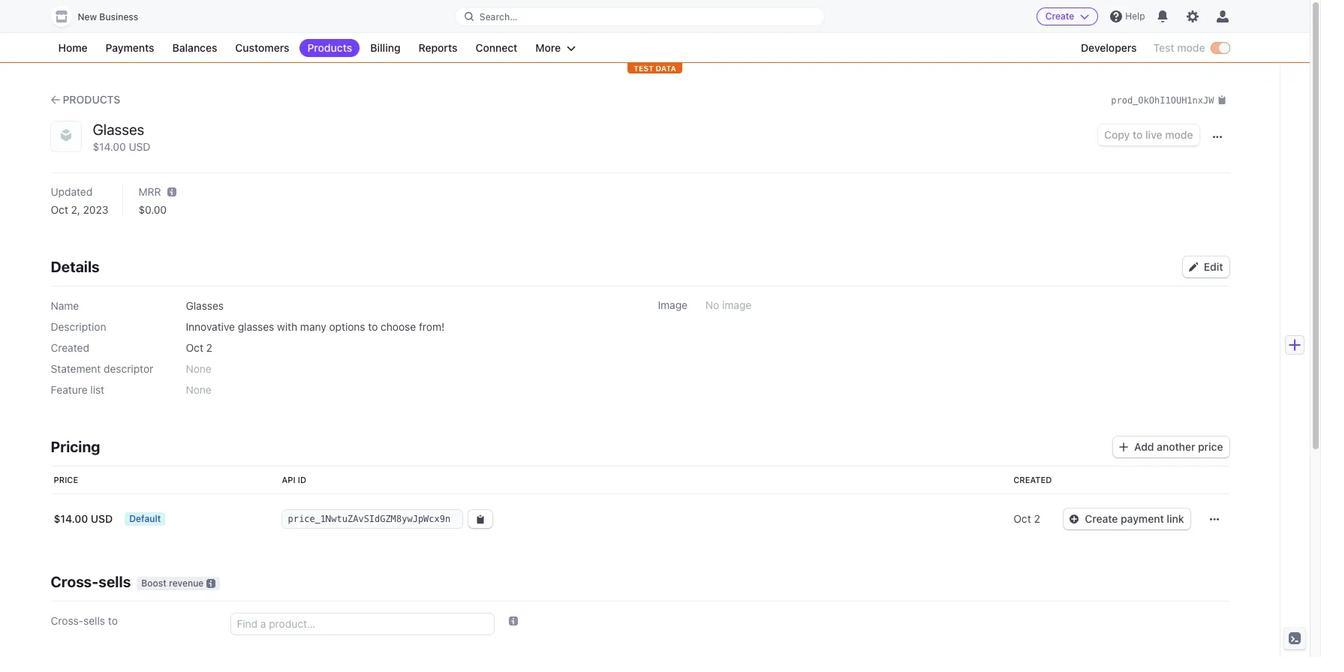 Task type: locate. For each thing, give the bounding box(es) containing it.
edit link
[[1183, 257, 1230, 278]]

0 horizontal spatial glasses
[[93, 121, 144, 138]]

0 vertical spatial none
[[186, 363, 212, 375]]

1 vertical spatial products
[[63, 93, 120, 106]]

image
[[658, 299, 688, 312]]

create button
[[1037, 8, 1099, 26]]

products
[[308, 41, 352, 54], [63, 93, 120, 106]]

2 left svg icon
[[1034, 513, 1041, 526]]

usd inside glasses $14.00 usd
[[129, 140, 151, 153]]

1 vertical spatial glasses
[[186, 300, 224, 312]]

0 horizontal spatial usd
[[91, 513, 113, 526]]

0 vertical spatial sells
[[99, 574, 131, 591]]

innovative
[[186, 321, 235, 333]]

choose
[[381, 321, 416, 333]]

1 horizontal spatial 2
[[1034, 513, 1041, 526]]

cross- up 'cross-sells to'
[[51, 574, 99, 591]]

2 horizontal spatial to
[[1133, 129, 1143, 142]]

2 vertical spatial to
[[108, 615, 118, 628]]

cross-
[[51, 574, 99, 591], [51, 615, 83, 628]]

copy to live mode button
[[1099, 125, 1200, 146]]

updated
[[51, 185, 93, 198]]

create right svg icon
[[1085, 513, 1119, 526]]

prod_okohi1ouh1nxjw button
[[1112, 92, 1227, 107]]

add
[[1135, 441, 1155, 454]]

1 vertical spatial cross-
[[51, 615, 83, 628]]

1 vertical spatial 2
[[1034, 513, 1041, 526]]

0 vertical spatial cross-
[[51, 574, 99, 591]]

0 vertical spatial glasses
[[93, 121, 144, 138]]

products left billing
[[308, 41, 352, 54]]

created up statement
[[51, 342, 89, 354]]

help button
[[1105, 5, 1152, 29]]

oct 2
[[186, 342, 213, 354], [1014, 513, 1041, 526]]

innovative glasses with many options to choose from!
[[186, 321, 445, 333]]

mode right live
[[1166, 129, 1194, 142]]

payments
[[106, 41, 154, 54]]

0 vertical spatial 2
[[206, 342, 213, 354]]

new
[[78, 11, 97, 23]]

products link up glasses $14.00 usd
[[51, 92, 120, 107]]

svg image
[[1213, 133, 1222, 142], [1189, 263, 1198, 272], [1120, 443, 1129, 452], [476, 515, 485, 525], [1210, 515, 1219, 525]]

none
[[186, 363, 212, 375], [186, 384, 212, 397]]

create payment link link
[[1064, 509, 1191, 530]]

statement
[[51, 363, 101, 375]]

$14.00
[[93, 140, 126, 153], [54, 513, 88, 526]]

1 none from the top
[[186, 363, 212, 375]]

mode inside button
[[1166, 129, 1194, 142]]

glasses
[[238, 321, 274, 333]]

1 vertical spatial $14.00
[[54, 513, 88, 526]]

usd up the mrr
[[129, 140, 151, 153]]

None text field
[[282, 511, 462, 529]]

glasses inside glasses $14.00 usd
[[93, 121, 144, 138]]

$14.00 down price
[[54, 513, 88, 526]]

create up developers link
[[1046, 11, 1075, 22]]

copy to live mode
[[1105, 129, 1194, 142]]

1 horizontal spatial usd
[[129, 140, 151, 153]]

price
[[54, 475, 78, 485]]

1 vertical spatial oct
[[186, 342, 203, 354]]

updated oct 2, 2023
[[51, 185, 109, 216]]

2 none from the top
[[186, 384, 212, 397]]

1 horizontal spatial oct
[[186, 342, 203, 354]]

2,
[[71, 204, 80, 216]]

0 vertical spatial oct
[[51, 204, 68, 216]]

0 horizontal spatial 2
[[206, 342, 213, 354]]

edit
[[1204, 261, 1224, 273]]

0 vertical spatial $14.00
[[93, 140, 126, 153]]

payments link
[[98, 39, 162, 57]]

test mode
[[1154, 41, 1206, 54]]

oct 2 left svg icon
[[1014, 513, 1041, 526]]

products link left billing link
[[300, 39, 360, 57]]

descriptor
[[104, 363, 153, 375]]

reports link
[[411, 39, 465, 57]]

cross- down the cross-sells
[[51, 615, 83, 628]]

home
[[58, 41, 88, 54]]

to down the cross-sells
[[108, 615, 118, 628]]

mode right test
[[1178, 41, 1206, 54]]

2 vertical spatial oct
[[1014, 513, 1032, 526]]

glasses up the mrr
[[93, 121, 144, 138]]

svg image
[[1070, 515, 1079, 524]]

1 vertical spatial to
[[368, 321, 378, 333]]

developers link
[[1074, 39, 1145, 57]]

0 vertical spatial usd
[[129, 140, 151, 153]]

products up glasses $14.00 usd
[[63, 93, 120, 106]]

1 horizontal spatial create
[[1085, 513, 1119, 526]]

glasses
[[93, 121, 144, 138], [186, 300, 224, 312]]

created
[[51, 342, 89, 354], [1014, 475, 1052, 485]]

create inside button
[[1046, 11, 1075, 22]]

1 vertical spatial none
[[186, 384, 212, 397]]

oct 2 down innovative
[[186, 342, 213, 354]]

oct inside updated oct 2, 2023
[[51, 204, 68, 216]]

no
[[706, 299, 720, 312]]

0 vertical spatial products link
[[300, 39, 360, 57]]

sells down the cross-sells
[[83, 615, 105, 628]]

mode
[[1178, 41, 1206, 54], [1166, 129, 1194, 142]]

2023
[[83, 204, 109, 216]]

1 vertical spatial sells
[[83, 615, 105, 628]]

1 vertical spatial mode
[[1166, 129, 1194, 142]]

details
[[51, 258, 100, 276]]

1 vertical spatial usd
[[91, 513, 113, 526]]

0 horizontal spatial $14.00
[[54, 513, 88, 526]]

2
[[206, 342, 213, 354], [1034, 513, 1041, 526]]

1 horizontal spatial $14.00
[[93, 140, 126, 153]]

boost
[[141, 578, 167, 589]]

1 vertical spatial create
[[1085, 513, 1119, 526]]

0 vertical spatial to
[[1133, 129, 1143, 142]]

2 cross- from the top
[[51, 615, 83, 628]]

to inside button
[[1133, 129, 1143, 142]]

0 horizontal spatial oct 2
[[186, 342, 213, 354]]

boost revenue element
[[137, 577, 220, 591]]

sells left boost
[[99, 574, 131, 591]]

svg image inside the add another price button
[[1120, 443, 1129, 452]]

glasses up innovative
[[186, 300, 224, 312]]

oct
[[51, 204, 68, 216], [186, 342, 203, 354], [1014, 513, 1032, 526]]

feature
[[51, 384, 88, 397]]

to left choose
[[368, 321, 378, 333]]

sells
[[99, 574, 131, 591], [83, 615, 105, 628]]

boost revenue
[[141, 578, 204, 589]]

1 vertical spatial products link
[[51, 92, 120, 107]]

oct left svg icon
[[1014, 513, 1032, 526]]

price
[[1199, 441, 1224, 454]]

usd
[[129, 140, 151, 153], [91, 513, 113, 526]]

products link
[[300, 39, 360, 57], [51, 92, 120, 107]]

Find a product… text field
[[231, 614, 494, 635]]

0 horizontal spatial products
[[63, 93, 120, 106]]

1 cross- from the top
[[51, 574, 99, 591]]

oct left 2, at the left of the page
[[51, 204, 68, 216]]

1 vertical spatial created
[[1014, 475, 1052, 485]]

create
[[1046, 11, 1075, 22], [1085, 513, 1119, 526]]

0 horizontal spatial to
[[108, 615, 118, 628]]

glasses for glasses
[[186, 300, 224, 312]]

$14.00 up updated oct 2, 2023
[[93, 140, 126, 153]]

0 horizontal spatial created
[[51, 342, 89, 354]]

balances
[[172, 41, 217, 54]]

none for feature list
[[186, 384, 212, 397]]

search…
[[480, 11, 518, 22]]

1 horizontal spatial oct 2
[[1014, 513, 1041, 526]]

connect link
[[468, 39, 525, 57]]

business
[[99, 11, 138, 23]]

usd left the default
[[91, 513, 113, 526]]

0 horizontal spatial create
[[1046, 11, 1075, 22]]

revenue
[[169, 578, 204, 589]]

glasses for glasses $14.00 usd
[[93, 121, 144, 138]]

cross- for cross-sells
[[51, 574, 99, 591]]

name
[[51, 300, 79, 312]]

0 horizontal spatial oct
[[51, 204, 68, 216]]

0 vertical spatial create
[[1046, 11, 1075, 22]]

to
[[1133, 129, 1143, 142], [368, 321, 378, 333], [108, 615, 118, 628]]

oct down innovative
[[186, 342, 203, 354]]

2 down innovative
[[206, 342, 213, 354]]

1 vertical spatial oct 2
[[1014, 513, 1041, 526]]

payment
[[1121, 513, 1165, 526]]

to left live
[[1133, 129, 1143, 142]]

created up oct 2 link
[[1014, 475, 1052, 485]]

1 horizontal spatial glasses
[[186, 300, 224, 312]]

Search… search field
[[456, 7, 825, 26]]

test data
[[634, 64, 677, 73]]

0 vertical spatial mode
[[1178, 41, 1206, 54]]

0 vertical spatial products
[[308, 41, 352, 54]]



Task type: vqa. For each thing, say whether or not it's contained in the screenshot.


Task type: describe. For each thing, give the bounding box(es) containing it.
add another price
[[1135, 441, 1224, 454]]

svg image inside edit link
[[1189, 263, 1198, 272]]

create payment link
[[1085, 513, 1185, 526]]

glasses $14.00 usd
[[93, 121, 151, 153]]

default
[[129, 514, 161, 525]]

new business
[[78, 11, 138, 23]]

1 horizontal spatial products link
[[300, 39, 360, 57]]

oct 2 inside oct 2 link
[[1014, 513, 1041, 526]]

no image
[[706, 299, 752, 312]]

data
[[656, 64, 677, 73]]

1 horizontal spatial created
[[1014, 475, 1052, 485]]

customers link
[[228, 39, 297, 57]]

list
[[90, 384, 104, 397]]

more button
[[528, 39, 584, 57]]

with
[[277, 321, 298, 333]]

0 horizontal spatial products link
[[51, 92, 120, 107]]

add another price button
[[1114, 437, 1230, 458]]

link
[[1167, 513, 1185, 526]]

home link
[[51, 39, 95, 57]]

test
[[1154, 41, 1175, 54]]

$0.00
[[139, 204, 167, 216]]

cross-sells
[[51, 574, 131, 591]]

help
[[1126, 11, 1146, 22]]

0 vertical spatial created
[[51, 342, 89, 354]]

feature list
[[51, 384, 104, 397]]

many
[[300, 321, 326, 333]]

Search… text field
[[456, 7, 825, 26]]

api
[[282, 475, 296, 485]]

options
[[329, 321, 365, 333]]

oct 2 link
[[1008, 494, 1058, 545]]

0 vertical spatial oct 2
[[186, 342, 213, 354]]

connect
[[476, 41, 518, 54]]

statement descriptor
[[51, 363, 153, 375]]

from!
[[419, 321, 445, 333]]

billing link
[[363, 39, 408, 57]]

create for create
[[1046, 11, 1075, 22]]

cross- for cross-sells to
[[51, 615, 83, 628]]

billing
[[370, 41, 401, 54]]

developers
[[1081, 41, 1137, 54]]

pricing
[[51, 439, 100, 456]]

image
[[723, 299, 752, 312]]

$14.00 inside glasses $14.00 usd
[[93, 140, 126, 153]]

cross-sells to
[[51, 615, 118, 628]]

2 horizontal spatial oct
[[1014, 513, 1032, 526]]

1 horizontal spatial products
[[308, 41, 352, 54]]

more
[[536, 41, 561, 54]]

test
[[634, 64, 654, 73]]

copy
[[1105, 129, 1131, 142]]

another
[[1157, 441, 1196, 454]]

live
[[1146, 129, 1163, 142]]

1 horizontal spatial to
[[368, 321, 378, 333]]

none for statement descriptor
[[186, 363, 212, 375]]

prod_okohi1ouh1nxjw
[[1112, 95, 1215, 106]]

$14.00 usd
[[54, 513, 113, 526]]

customers
[[235, 41, 289, 54]]

sells for cross-sells to
[[83, 615, 105, 628]]

create for create payment link
[[1085, 513, 1119, 526]]

sells for cross-sells
[[99, 574, 131, 591]]

balances link
[[165, 39, 225, 57]]

mrr
[[139, 185, 161, 198]]

id
[[298, 475, 306, 485]]

api id
[[282, 475, 306, 485]]

new business button
[[51, 6, 153, 27]]

description
[[51, 321, 106, 333]]

reports
[[419, 41, 458, 54]]



